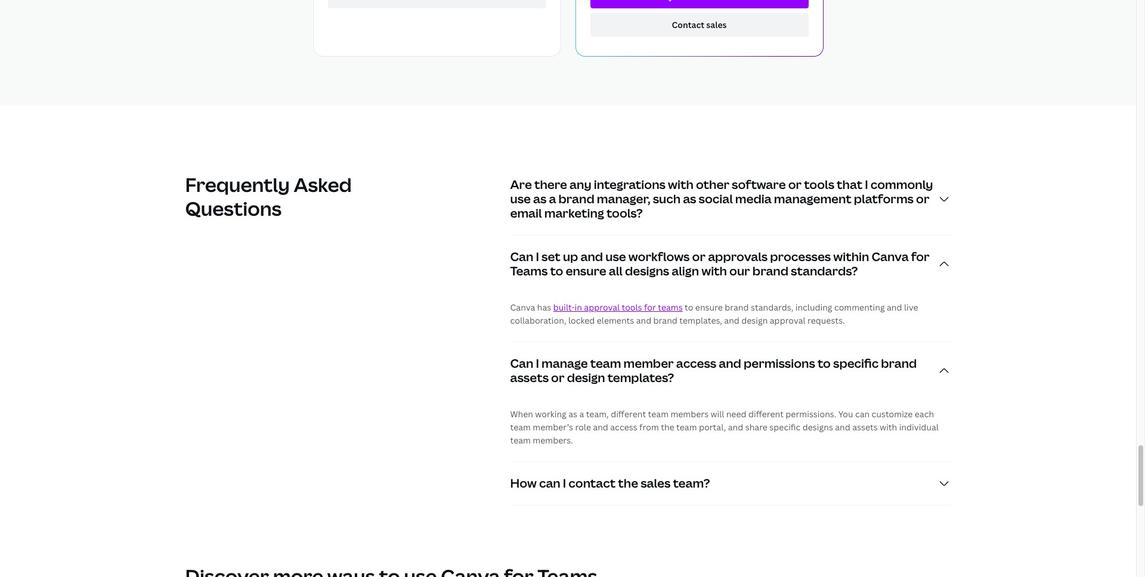 Task type: describe. For each thing, give the bounding box(es) containing it.
and inside can i set up and use workflows or approvals processes within canva for teams to ensure all designs align with our brand standards?
[[581, 249, 603, 265]]

social
[[699, 191, 733, 207]]

or right software
[[788, 177, 802, 193]]

access inside the can i manage team member access and permissions to specific brand assets or design templates?
[[676, 356, 716, 372]]

including
[[795, 302, 832, 313]]

built-in approval tools for teams link
[[553, 302, 683, 313]]

and right templates,
[[724, 315, 739, 326]]

share
[[745, 422, 767, 433]]

portal,
[[699, 422, 726, 433]]

manage
[[542, 356, 588, 372]]

and down team,
[[593, 422, 608, 433]]

set
[[542, 249, 560, 265]]

when working as a team, different team members will need different permissions. you can customize each team member's role and access from the team portal, and share specific designs and assets with individual team members.
[[510, 409, 939, 446]]

approvals
[[708, 249, 768, 265]]

i left the "contact"
[[563, 475, 566, 492]]

2 horizontal spatial as
[[683, 191, 696, 207]]

commenting
[[834, 302, 885, 313]]

use inside can i set up and use workflows or approvals processes within canva for teams to ensure all designs align with our brand standards?
[[605, 249, 626, 265]]

need
[[726, 409, 746, 420]]

live
[[904, 302, 918, 313]]

collaboration,
[[510, 315, 566, 326]]

can i set up and use workflows or approvals processes within canva for teams to ensure all designs align with our brand standards?
[[510, 249, 930, 279]]

and right 'elements'
[[636, 315, 651, 326]]

platforms
[[854, 191, 914, 207]]

to inside can i set up and use workflows or approvals processes within canva for teams to ensure all designs align with our brand standards?
[[550, 263, 563, 279]]

and down you
[[835, 422, 850, 433]]

built-
[[553, 302, 575, 313]]

brand inside the can i manage team member access and permissions to specific brand assets or design templates?
[[881, 356, 917, 372]]

marketing
[[544, 205, 604, 221]]

align
[[672, 263, 699, 279]]

software
[[732, 177, 786, 193]]

commonly
[[871, 177, 933, 193]]

are there any integrations with other software or tools that i commonly use as a brand manager, such as social media management platforms or email marketing tools?
[[510, 177, 933, 221]]

i inside the can i manage team member access and permissions to specific brand assets or design templates?
[[536, 356, 539, 372]]

to inside the can i manage team member access and permissions to specific brand assets or design templates?
[[818, 356, 831, 372]]

or right platforms
[[916, 191, 929, 207]]

frequently asked questions
[[185, 172, 352, 221]]

how can i contact the sales team?
[[510, 475, 710, 492]]

customize
[[872, 409, 913, 420]]

approval inside to ensure brand standards, including commenting and live collaboration, locked elements and brand templates, and design approval requests.
[[770, 315, 805, 326]]

members.
[[533, 435, 573, 446]]

workflows
[[628, 249, 690, 265]]

can i manage team member access and permissions to specific brand assets or design templates? button
[[510, 342, 951, 400]]

questions
[[185, 196, 282, 221]]

the inside dropdown button
[[618, 475, 638, 492]]

brand left standards,
[[725, 302, 749, 313]]

there
[[534, 177, 567, 193]]

0 horizontal spatial tools
[[622, 302, 642, 313]]

or inside can i set up and use workflows or approvals processes within canva for teams to ensure all designs align with our brand standards?
[[692, 249, 706, 265]]

canva has built-in approval tools for teams
[[510, 302, 683, 313]]

team?
[[673, 475, 710, 492]]

are
[[510, 177, 532, 193]]

requests.
[[807, 315, 845, 326]]

ensure inside to ensure brand standards, including commenting and live collaboration, locked elements and brand templates, and design approval requests.
[[695, 302, 723, 313]]

canva inside can i set up and use workflows or approvals processes within canva for teams to ensure all designs align with our brand standards?
[[872, 249, 909, 265]]

manager,
[[597, 191, 650, 207]]

i inside can i set up and use workflows or approvals processes within canva for teams to ensure all designs align with our brand standards?
[[536, 249, 539, 265]]

brand down teams on the right of the page
[[653, 315, 677, 326]]

as inside when working as a team, different team members will need different permissions. you can customize each team member's role and access from the team portal, and share specific designs and assets with individual team members.
[[568, 409, 577, 420]]

0 horizontal spatial canva
[[510, 302, 535, 313]]

contact
[[569, 475, 616, 492]]

can inside dropdown button
[[539, 475, 560, 492]]

email
[[510, 205, 542, 221]]

you
[[838, 409, 853, 420]]

assets inside when working as a team, different team members will need different permissions. you can customize each team member's role and access from the team portal, and share specific designs and assets with individual team members.
[[852, 422, 878, 433]]

each
[[915, 409, 934, 420]]

management
[[774, 191, 851, 207]]

working
[[535, 409, 566, 420]]

to ensure brand standards, including commenting and live collaboration, locked elements and brand templates, and design approval requests.
[[510, 302, 918, 326]]

ensure inside can i set up and use workflows or approvals processes within canva for teams to ensure all designs align with our brand standards?
[[566, 263, 606, 279]]



Task type: locate. For each thing, give the bounding box(es) containing it.
assets up "when"
[[510, 370, 549, 386]]

or
[[788, 177, 802, 193], [916, 191, 929, 207], [692, 249, 706, 265], [551, 370, 564, 386]]

1 vertical spatial ensure
[[695, 302, 723, 313]]

as right such
[[683, 191, 696, 207]]

0 horizontal spatial access
[[610, 422, 637, 433]]

assets down you
[[852, 422, 878, 433]]

use left workflows on the top right of page
[[605, 249, 626, 265]]

0 horizontal spatial as
[[533, 191, 547, 207]]

up
[[563, 249, 578, 265]]

can inside when working as a team, different team members will need different permissions. you can customize each team member's role and access from the team portal, and share specific designs and assets with individual team members.
[[855, 409, 870, 420]]

assets
[[510, 370, 549, 386], [852, 422, 878, 433]]

approval down standards,
[[770, 315, 805, 326]]

media
[[735, 191, 771, 207]]

from
[[639, 422, 659, 433]]

canva right within
[[872, 249, 909, 265]]

2 can from the top
[[510, 356, 533, 372]]

to
[[550, 263, 563, 279], [685, 302, 693, 313], [818, 356, 831, 372]]

and left permissions
[[719, 356, 741, 372]]

can
[[855, 409, 870, 420], [539, 475, 560, 492]]

access
[[676, 356, 716, 372], [610, 422, 637, 433]]

frequently
[[185, 172, 290, 198]]

1 horizontal spatial canva
[[872, 249, 909, 265]]

1 horizontal spatial with
[[701, 263, 727, 279]]

member
[[624, 356, 674, 372]]

0 horizontal spatial for
[[644, 302, 656, 313]]

2 vertical spatial with
[[880, 422, 897, 433]]

design inside to ensure brand standards, including commenting and live collaboration, locked elements and brand templates, and design approval requests.
[[741, 315, 768, 326]]

1 vertical spatial specific
[[769, 422, 801, 433]]

1 horizontal spatial for
[[911, 249, 930, 265]]

1 vertical spatial a
[[579, 409, 584, 420]]

0 horizontal spatial designs
[[625, 263, 669, 279]]

templates?
[[607, 370, 674, 386]]

standards,
[[751, 302, 793, 313]]

the
[[661, 422, 674, 433], [618, 475, 638, 492]]

0 vertical spatial to
[[550, 263, 563, 279]]

and
[[581, 249, 603, 265], [887, 302, 902, 313], [636, 315, 651, 326], [724, 315, 739, 326], [719, 356, 741, 372], [593, 422, 608, 433], [728, 422, 743, 433], [835, 422, 850, 433]]

specific inside the can i manage team member access and permissions to specific brand assets or design templates?
[[833, 356, 878, 372]]

1 vertical spatial tools
[[622, 302, 642, 313]]

design inside the can i manage team member access and permissions to specific brand assets or design templates?
[[567, 370, 605, 386]]

brand left 'manager,'
[[559, 191, 594, 207]]

1 horizontal spatial can
[[855, 409, 870, 420]]

0 vertical spatial access
[[676, 356, 716, 372]]

2 different from the left
[[748, 409, 784, 420]]

0 horizontal spatial a
[[549, 191, 556, 207]]

standards?
[[791, 263, 858, 279]]

asked
[[294, 172, 352, 198]]

ensure
[[566, 263, 606, 279], [695, 302, 723, 313]]

how can i contact the sales team? button
[[510, 462, 951, 505]]

i
[[865, 177, 868, 193], [536, 249, 539, 265], [536, 356, 539, 372], [563, 475, 566, 492]]

1 vertical spatial can
[[510, 356, 533, 372]]

that
[[837, 177, 862, 193]]

can inside the can i manage team member access and permissions to specific brand assets or design templates?
[[510, 356, 533, 372]]

2 vertical spatial to
[[818, 356, 831, 372]]

brand right "our"
[[752, 263, 788, 279]]

can i set up and use workflows or approvals processes within canva for teams to ensure all designs align with our brand standards? button
[[510, 236, 951, 293]]

different
[[611, 409, 646, 420], [748, 409, 784, 420]]

1 vertical spatial approval
[[770, 315, 805, 326]]

approval
[[584, 302, 620, 313], [770, 315, 805, 326]]

i left set
[[536, 249, 539, 265]]

1 can from the top
[[510, 249, 533, 265]]

assets inside the can i manage team member access and permissions to specific brand assets or design templates?
[[510, 370, 549, 386]]

and right up on the top
[[581, 249, 603, 265]]

how
[[510, 475, 537, 492]]

a inside are there any integrations with other software or tools that i commonly use as a brand manager, such as social media management platforms or email marketing tools?
[[549, 191, 556, 207]]

1 vertical spatial design
[[567, 370, 605, 386]]

all
[[609, 263, 623, 279]]

or inside the can i manage team member access and permissions to specific brand assets or design templates?
[[551, 370, 564, 386]]

design down standards,
[[741, 315, 768, 326]]

as
[[533, 191, 547, 207], [683, 191, 696, 207], [568, 409, 577, 420]]

can left manage
[[510, 356, 533, 372]]

0 horizontal spatial specific
[[769, 422, 801, 433]]

specific inside when working as a team, different team members will need different permissions. you can customize each team member's role and access from the team portal, and share specific designs and assets with individual team members.
[[769, 422, 801, 433]]

designs down permissions.
[[803, 422, 833, 433]]

1 vertical spatial the
[[618, 475, 638, 492]]

teams
[[658, 302, 683, 313]]

can right how at the left bottom of the page
[[539, 475, 560, 492]]

0 horizontal spatial can
[[539, 475, 560, 492]]

ensure up templates,
[[695, 302, 723, 313]]

processes
[[770, 249, 831, 265]]

elements
[[597, 315, 634, 326]]

canva up the collaboration,
[[510, 302, 535, 313]]

1 vertical spatial access
[[610, 422, 637, 433]]

design
[[741, 315, 768, 326], [567, 370, 605, 386]]

as up role on the bottom of the page
[[568, 409, 577, 420]]

team,
[[586, 409, 609, 420]]

with inside are there any integrations with other software or tools that i commonly use as a brand manager, such as social media management platforms or email marketing tools?
[[668, 177, 693, 193]]

use
[[510, 191, 531, 207], [605, 249, 626, 265]]

1 horizontal spatial the
[[661, 422, 674, 433]]

a
[[549, 191, 556, 207], [579, 409, 584, 420]]

with down customize
[[880, 422, 897, 433]]

can for can i set up and use workflows or approvals processes within canva for teams to ensure all designs align with our brand standards?
[[510, 249, 533, 265]]

to inside to ensure brand standards, including commenting and live collaboration, locked elements and brand templates, and design approval requests.
[[685, 302, 693, 313]]

sales
[[641, 475, 671, 492]]

for
[[911, 249, 930, 265], [644, 302, 656, 313]]

ensure left all in the right top of the page
[[566, 263, 606, 279]]

to up templates,
[[685, 302, 693, 313]]

tools inside are there any integrations with other software or tools that i commonly use as a brand manager, such as social media management platforms or email marketing tools?
[[804, 177, 834, 193]]

tools left that
[[804, 177, 834, 193]]

specific
[[833, 356, 878, 372], [769, 422, 801, 433]]

0 vertical spatial tools
[[804, 177, 834, 193]]

access inside when working as a team, different team members will need different permissions. you can customize each team member's role and access from the team portal, and share specific designs and assets with individual team members.
[[610, 422, 637, 433]]

will
[[711, 409, 724, 420]]

1 horizontal spatial use
[[605, 249, 626, 265]]

approval up 'elements'
[[584, 302, 620, 313]]

for left teams on the right of the page
[[644, 302, 656, 313]]

0 vertical spatial for
[[911, 249, 930, 265]]

1 horizontal spatial design
[[741, 315, 768, 326]]

different up the from
[[611, 409, 646, 420]]

a right email
[[549, 191, 556, 207]]

and left live
[[887, 302, 902, 313]]

role
[[575, 422, 591, 433]]

1 vertical spatial assets
[[852, 422, 878, 433]]

i right that
[[865, 177, 868, 193]]

team
[[590, 356, 621, 372], [648, 409, 669, 420], [510, 422, 531, 433], [676, 422, 697, 433], [510, 435, 531, 446]]

with left 'other'
[[668, 177, 693, 193]]

1 horizontal spatial a
[[579, 409, 584, 420]]

1 horizontal spatial different
[[748, 409, 784, 420]]

or left approvals
[[692, 249, 706, 265]]

1 horizontal spatial designs
[[803, 422, 833, 433]]

permissions
[[744, 356, 815, 372]]

with inside can i set up and use workflows or approvals processes within canva for teams to ensure all designs align with our brand standards?
[[701, 263, 727, 279]]

0 vertical spatial a
[[549, 191, 556, 207]]

integrations
[[594, 177, 666, 193]]

and inside the can i manage team member access and permissions to specific brand assets or design templates?
[[719, 356, 741, 372]]

tools up 'elements'
[[622, 302, 642, 313]]

specific up you
[[833, 356, 878, 372]]

0 horizontal spatial with
[[668, 177, 693, 193]]

1 different from the left
[[611, 409, 646, 420]]

within
[[833, 249, 869, 265]]

different up the share
[[748, 409, 784, 420]]

1 horizontal spatial approval
[[770, 315, 805, 326]]

are there any integrations with other software or tools that i commonly use as a brand manager, such as social media management platforms or email marketing tools? button
[[510, 164, 951, 235]]

the right the from
[[661, 422, 674, 433]]

0 vertical spatial specific
[[833, 356, 878, 372]]

tools?
[[606, 205, 643, 221]]

0 vertical spatial approval
[[584, 302, 620, 313]]

0 vertical spatial canva
[[872, 249, 909, 265]]

individual
[[899, 422, 939, 433]]

0 horizontal spatial approval
[[584, 302, 620, 313]]

2 horizontal spatial to
[[818, 356, 831, 372]]

designs inside can i set up and use workflows or approvals processes within canva for teams to ensure all designs align with our brand standards?
[[625, 263, 669, 279]]

0 vertical spatial design
[[741, 315, 768, 326]]

in
[[575, 302, 582, 313]]

tools
[[804, 177, 834, 193], [622, 302, 642, 313]]

to down requests. at bottom right
[[818, 356, 831, 372]]

such
[[653, 191, 680, 207]]

designs inside when working as a team, different team members will need different permissions. you can customize each team member's role and access from the team portal, and share specific designs and assets with individual team members.
[[803, 422, 833, 433]]

can i manage team member access and permissions to specific brand assets or design templates?
[[510, 356, 917, 386]]

with left "our"
[[701, 263, 727, 279]]

brand up customize
[[881, 356, 917, 372]]

1 horizontal spatial access
[[676, 356, 716, 372]]

0 horizontal spatial the
[[618, 475, 638, 492]]

brand inside can i set up and use workflows or approvals processes within canva for teams to ensure all designs align with our brand standards?
[[752, 263, 788, 279]]

for inside can i set up and use workflows or approvals processes within canva for teams to ensure all designs align with our brand standards?
[[911, 249, 930, 265]]

with inside when working as a team, different team members will need different permissions. you can customize each team member's role and access from the team portal, and share specific designs and assets with individual team members.
[[880, 422, 897, 433]]

0 vertical spatial the
[[661, 422, 674, 433]]

i inside are there any integrations with other software or tools that i commonly use as a brand manager, such as social media management platforms or email marketing tools?
[[865, 177, 868, 193]]

designs
[[625, 263, 669, 279], [803, 422, 833, 433]]

1 horizontal spatial ensure
[[695, 302, 723, 313]]

0 horizontal spatial ensure
[[566, 263, 606, 279]]

1 vertical spatial for
[[644, 302, 656, 313]]

members
[[671, 409, 709, 420]]

1 vertical spatial to
[[685, 302, 693, 313]]

and down need
[[728, 422, 743, 433]]

0 horizontal spatial assets
[[510, 370, 549, 386]]

locked
[[568, 315, 595, 326]]

0 horizontal spatial design
[[567, 370, 605, 386]]

brand
[[559, 191, 594, 207], [752, 263, 788, 279], [725, 302, 749, 313], [653, 315, 677, 326], [881, 356, 917, 372]]

0 horizontal spatial different
[[611, 409, 646, 420]]

permissions.
[[786, 409, 836, 420]]

1 vertical spatial with
[[701, 263, 727, 279]]

can left set
[[510, 249, 533, 265]]

team inside the can i manage team member access and permissions to specific brand assets or design templates?
[[590, 356, 621, 372]]

teams
[[510, 263, 548, 279]]

designs right all in the right top of the page
[[625, 263, 669, 279]]

member's
[[533, 422, 573, 433]]

can for can i manage team member access and permissions to specific brand assets or design templates?
[[510, 356, 533, 372]]

our
[[729, 263, 750, 279]]

i left manage
[[536, 356, 539, 372]]

the left sales
[[618, 475, 638, 492]]

0 vertical spatial can
[[855, 409, 870, 420]]

to right teams
[[550, 263, 563, 279]]

specific right the share
[[769, 422, 801, 433]]

has
[[537, 302, 551, 313]]

brand inside are there any integrations with other software or tools that i commonly use as a brand manager, such as social media management platforms or email marketing tools?
[[559, 191, 594, 207]]

a inside when working as a team, different team members will need different permissions. you can customize each team member's role and access from the team portal, and share specific designs and assets with individual team members.
[[579, 409, 584, 420]]

1 vertical spatial can
[[539, 475, 560, 492]]

1 horizontal spatial to
[[685, 302, 693, 313]]

access left the from
[[610, 422, 637, 433]]

1 vertical spatial designs
[[803, 422, 833, 433]]

1 horizontal spatial specific
[[833, 356, 878, 372]]

as right are
[[533, 191, 547, 207]]

can right you
[[855, 409, 870, 420]]

1 horizontal spatial assets
[[852, 422, 878, 433]]

canva
[[872, 249, 909, 265], [510, 302, 535, 313]]

can
[[510, 249, 533, 265], [510, 356, 533, 372]]

a up role on the bottom of the page
[[579, 409, 584, 420]]

0 vertical spatial with
[[668, 177, 693, 193]]

0 vertical spatial assets
[[510, 370, 549, 386]]

1 horizontal spatial tools
[[804, 177, 834, 193]]

or up "working"
[[551, 370, 564, 386]]

1 vertical spatial use
[[605, 249, 626, 265]]

1 vertical spatial canva
[[510, 302, 535, 313]]

0 vertical spatial designs
[[625, 263, 669, 279]]

0 vertical spatial ensure
[[566, 263, 606, 279]]

2 horizontal spatial with
[[880, 422, 897, 433]]

1 horizontal spatial as
[[568, 409, 577, 420]]

other
[[696, 177, 729, 193]]

design up team,
[[567, 370, 605, 386]]

access down templates,
[[676, 356, 716, 372]]

any
[[570, 177, 591, 193]]

use left there
[[510, 191, 531, 207]]

templates,
[[679, 315, 722, 326]]

0 vertical spatial use
[[510, 191, 531, 207]]

0 horizontal spatial to
[[550, 263, 563, 279]]

use inside are there any integrations with other software or tools that i commonly use as a brand manager, such as social media management platforms or email marketing tools?
[[510, 191, 531, 207]]

0 vertical spatial can
[[510, 249, 533, 265]]

when
[[510, 409, 533, 420]]

can inside can i set up and use workflows or approvals processes within canva for teams to ensure all designs align with our brand standards?
[[510, 249, 533, 265]]

0 horizontal spatial use
[[510, 191, 531, 207]]

for up live
[[911, 249, 930, 265]]

the inside when working as a team, different team members will need different permissions. you can customize each team member's role and access from the team portal, and share specific designs and assets with individual team members.
[[661, 422, 674, 433]]

with
[[668, 177, 693, 193], [701, 263, 727, 279], [880, 422, 897, 433]]



Task type: vqa. For each thing, say whether or not it's contained in the screenshot.
including
yes



